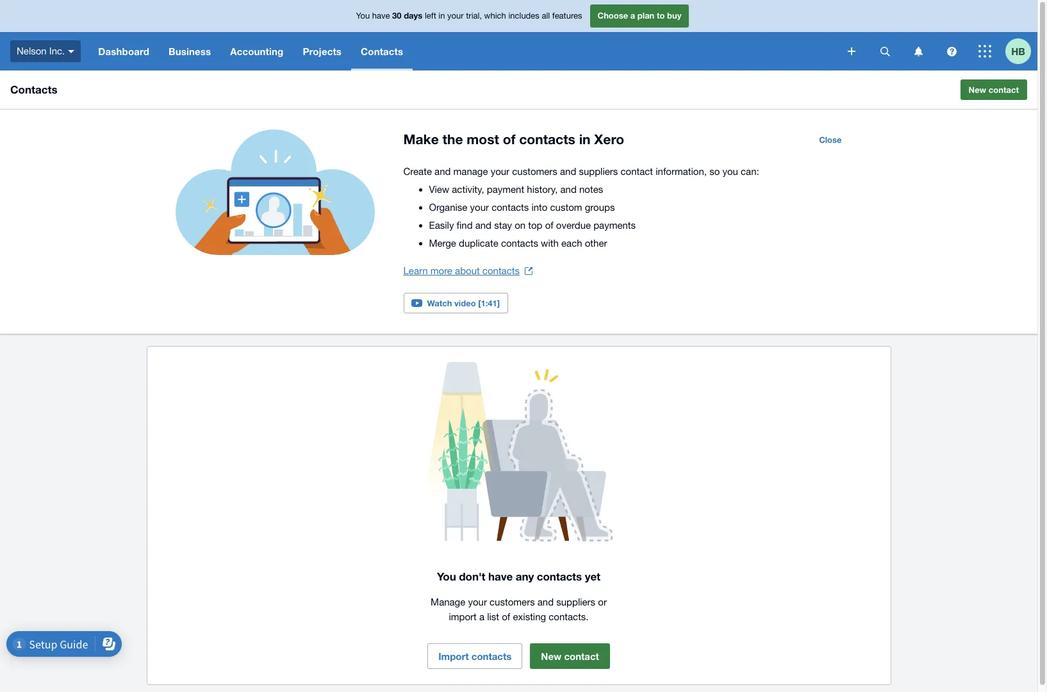 Task type: describe. For each thing, give the bounding box(es) containing it.
buy
[[667, 10, 682, 21]]

1 vertical spatial new contact
[[541, 651, 599, 662]]

contacts inside button
[[472, 651, 512, 662]]

nelson inc.
[[17, 45, 65, 56]]

business button
[[159, 32, 221, 71]]

create
[[404, 166, 432, 177]]

30
[[392, 10, 402, 21]]

nelson inc. button
[[0, 32, 89, 71]]

svg image inside the nelson inc. popup button
[[68, 50, 75, 53]]

merge
[[429, 238, 456, 249]]

accounting
[[230, 46, 284, 57]]

history,
[[527, 184, 558, 195]]

make
[[404, 131, 439, 147]]

organise
[[429, 202, 468, 213]]

your up payment
[[491, 166, 510, 177]]

list
[[487, 611, 500, 622]]

most
[[467, 131, 499, 147]]

have inside you have 30 days left in your trial, which includes all features
[[372, 11, 390, 21]]

each
[[562, 238, 583, 249]]

learn more about contacts link
[[404, 262, 533, 280]]

you have 30 days left in your trial, which includes all features
[[356, 10, 582, 21]]

create and manage your customers and suppliers contact information, so you can:
[[404, 166, 760, 177]]

top
[[528, 220, 543, 231]]

with
[[541, 238, 559, 249]]

a inside 'manage your customers and suppliers or import a list of existing contacts.'
[[480, 611, 485, 622]]

trial,
[[466, 11, 482, 21]]

manage your customers and suppliers or import a list of existing contacts.
[[431, 597, 607, 622]]

xero
[[595, 131, 625, 147]]

1 vertical spatial of
[[545, 220, 554, 231]]

features
[[553, 11, 582, 21]]

watch video [1:41]
[[427, 298, 500, 308]]

activity,
[[452, 184, 484, 195]]

your down the activity,
[[470, 202, 489, 213]]

any
[[516, 570, 534, 583]]

0 vertical spatial contact
[[989, 85, 1019, 95]]

import contacts
[[439, 651, 512, 662]]

custom
[[550, 202, 583, 213]]

learn more about contacts
[[404, 265, 520, 276]]

contacts inside dropdown button
[[361, 46, 403, 57]]

1 horizontal spatial contact
[[621, 166, 653, 177]]

yet
[[585, 570, 601, 583]]

contacts down payment
[[492, 202, 529, 213]]

0 horizontal spatial svg image
[[848, 47, 856, 55]]

dashboard link
[[89, 32, 159, 71]]

you for you don't have any contacts yet
[[437, 570, 456, 583]]

don't
[[459, 570, 486, 583]]

inc.
[[49, 45, 65, 56]]

[1:41]
[[478, 298, 500, 308]]

contacts button
[[351, 32, 413, 71]]

0 vertical spatial of
[[503, 131, 516, 147]]

learn
[[404, 265, 428, 276]]

contacts up "create and manage your customers and suppliers contact information, so you can:"
[[520, 131, 576, 147]]

import
[[439, 651, 469, 662]]

can:
[[741, 166, 760, 177]]

dashboard
[[98, 46, 149, 57]]

view
[[429, 184, 450, 195]]

0 vertical spatial suppliers
[[579, 166, 618, 177]]

groups
[[585, 202, 615, 213]]

video
[[455, 298, 476, 308]]

projects
[[303, 46, 342, 57]]

organise your contacts into custom groups
[[429, 202, 615, 213]]

0 horizontal spatial contacts
[[10, 83, 58, 96]]

contacts down on
[[501, 238, 539, 249]]

1 horizontal spatial svg image
[[979, 45, 992, 58]]

suppliers inside 'manage your customers and suppliers or import a list of existing contacts.'
[[557, 597, 596, 608]]

find
[[457, 220, 473, 231]]

0 horizontal spatial new contact button
[[530, 644, 610, 669]]

you for you have 30 days left in your trial, which includes all features
[[356, 11, 370, 21]]

watch
[[427, 298, 452, 308]]

other
[[585, 238, 607, 249]]

left
[[425, 11, 436, 21]]

and inside 'manage your customers and suppliers or import a list of existing contacts.'
[[538, 597, 554, 608]]

notes
[[580, 184, 603, 195]]

on
[[515, 220, 526, 231]]

into
[[532, 202, 548, 213]]

0 vertical spatial new
[[969, 85, 987, 95]]

close button
[[812, 130, 850, 150]]



Task type: vqa. For each thing, say whether or not it's contained in the screenshot.
CHOOSE A PLAN TO BUY
yes



Task type: locate. For each thing, give the bounding box(es) containing it.
1 vertical spatial new contact button
[[530, 644, 610, 669]]

of inside 'manage your customers and suppliers or import a list of existing contacts.'
[[502, 611, 511, 622]]

new contact button down contacts.
[[530, 644, 610, 669]]

view activity, payment history, and notes
[[429, 184, 603, 195]]

0 vertical spatial new contact button
[[961, 80, 1028, 100]]

1 vertical spatial contact
[[621, 166, 653, 177]]

have
[[372, 11, 390, 21], [489, 570, 513, 583]]

in left xero
[[579, 131, 591, 147]]

you
[[356, 11, 370, 21], [437, 570, 456, 583]]

projects button
[[293, 32, 351, 71]]

1 vertical spatial you
[[437, 570, 456, 583]]

contacts
[[361, 46, 403, 57], [10, 83, 58, 96]]

0 horizontal spatial have
[[372, 11, 390, 21]]

navigation inside 'banner'
[[89, 32, 839, 71]]

navigation
[[89, 32, 839, 71]]

1 vertical spatial a
[[480, 611, 485, 622]]

0 horizontal spatial a
[[480, 611, 485, 622]]

1 vertical spatial customers
[[490, 597, 535, 608]]

or
[[598, 597, 607, 608]]

payments
[[594, 220, 636, 231]]

banner containing hb
[[0, 0, 1038, 71]]

0 horizontal spatial contact
[[564, 651, 599, 662]]

watch video [1:41] button
[[404, 293, 509, 314]]

contact down xero
[[621, 166, 653, 177]]

your left trial,
[[448, 11, 464, 21]]

payment
[[487, 184, 525, 195]]

of right most
[[503, 131, 516, 147]]

contact
[[989, 85, 1019, 95], [621, 166, 653, 177], [564, 651, 599, 662]]

contact down contacts.
[[564, 651, 599, 662]]

1 vertical spatial in
[[579, 131, 591, 147]]

customers up existing
[[490, 597, 535, 608]]

customers up history, in the top of the page
[[512, 166, 558, 177]]

1 horizontal spatial new contact
[[969, 85, 1019, 95]]

more
[[431, 265, 453, 276]]

1 vertical spatial suppliers
[[557, 597, 596, 608]]

0 vertical spatial in
[[439, 11, 445, 21]]

1 vertical spatial new
[[541, 651, 562, 662]]

1 horizontal spatial new
[[969, 85, 987, 95]]

you
[[723, 166, 739, 177]]

suppliers
[[579, 166, 618, 177], [557, 597, 596, 608]]

and
[[435, 166, 451, 177], [560, 166, 577, 177], [561, 184, 577, 195], [476, 220, 492, 231], [538, 597, 554, 608]]

make the most of contacts in xero
[[404, 131, 625, 147]]

navigation containing dashboard
[[89, 32, 839, 71]]

contacts left yet
[[537, 570, 582, 583]]

you don't have any contacts yet
[[437, 570, 601, 583]]

0 vertical spatial customers
[[512, 166, 558, 177]]

contacts down the 30
[[361, 46, 403, 57]]

which
[[484, 11, 506, 21]]

business
[[169, 46, 211, 57]]

you don't have any contacts yet image
[[163, 362, 875, 542]]

plan
[[638, 10, 655, 21]]

of
[[503, 131, 516, 147], [545, 220, 554, 231], [502, 611, 511, 622]]

have left any
[[489, 570, 513, 583]]

2 horizontal spatial contact
[[989, 85, 1019, 95]]

existing
[[513, 611, 546, 622]]

1 horizontal spatial in
[[579, 131, 591, 147]]

1 vertical spatial contacts
[[10, 83, 58, 96]]

in inside you have 30 days left in your trial, which includes all features
[[439, 11, 445, 21]]

the
[[443, 131, 463, 147]]

in right left
[[439, 11, 445, 21]]

all
[[542, 11, 550, 21]]

svg image
[[979, 45, 992, 58], [848, 47, 856, 55]]

a
[[631, 10, 636, 21], [480, 611, 485, 622]]

you inside you have 30 days left in your trial, which includes all features
[[356, 11, 370, 21]]

2 vertical spatial contact
[[564, 651, 599, 662]]

manage
[[431, 597, 466, 608]]

contacts
[[520, 131, 576, 147], [492, 202, 529, 213], [501, 238, 539, 249], [483, 265, 520, 276], [537, 570, 582, 583], [472, 651, 512, 662]]

contacts.
[[549, 611, 589, 622]]

0 horizontal spatial new
[[541, 651, 562, 662]]

import
[[449, 611, 477, 622]]

0 vertical spatial a
[[631, 10, 636, 21]]

stay
[[494, 220, 512, 231]]

information,
[[656, 166, 707, 177]]

0 vertical spatial you
[[356, 11, 370, 21]]

so
[[710, 166, 720, 177]]

your inside you have 30 days left in your trial, which includes all features
[[448, 11, 464, 21]]

new contact down contacts.
[[541, 651, 599, 662]]

easily
[[429, 220, 454, 231]]

customers
[[512, 166, 558, 177], [490, 597, 535, 608]]

easily find and stay on top of overdue payments
[[429, 220, 636, 231]]

about
[[455, 265, 480, 276]]

0 horizontal spatial in
[[439, 11, 445, 21]]

you left don't
[[437, 570, 456, 583]]

new
[[969, 85, 987, 95], [541, 651, 562, 662]]

0 vertical spatial contacts
[[361, 46, 403, 57]]

merge duplicate contacts with each other
[[429, 238, 607, 249]]

new contact down hb
[[969, 85, 1019, 95]]

in for contacts
[[579, 131, 591, 147]]

in for left
[[439, 11, 445, 21]]

your
[[448, 11, 464, 21], [491, 166, 510, 177], [470, 202, 489, 213], [468, 597, 487, 608]]

a left plan
[[631, 10, 636, 21]]

suppliers up notes
[[579, 166, 618, 177]]

manage
[[454, 166, 488, 177]]

import contacts button
[[428, 644, 523, 669]]

hb button
[[1006, 32, 1038, 71]]

accounting button
[[221, 32, 293, 71]]

suppliers up contacts.
[[557, 597, 596, 608]]

your up import
[[468, 597, 487, 608]]

your inside 'manage your customers and suppliers or import a list of existing contacts.'
[[468, 597, 487, 608]]

hb
[[1012, 45, 1026, 57]]

0 vertical spatial new contact
[[969, 85, 1019, 95]]

2 vertical spatial of
[[502, 611, 511, 622]]

svg image
[[881, 46, 890, 56], [915, 46, 923, 56], [947, 46, 957, 56], [68, 50, 75, 53]]

1 vertical spatial have
[[489, 570, 513, 583]]

0 vertical spatial have
[[372, 11, 390, 21]]

banner
[[0, 0, 1038, 71]]

customers inside 'manage your customers and suppliers or import a list of existing contacts.'
[[490, 597, 535, 608]]

contacts down nelson
[[10, 83, 58, 96]]

duplicate
[[459, 238, 499, 249]]

have left the 30
[[372, 11, 390, 21]]

choose
[[598, 10, 628, 21]]

choose a plan to buy
[[598, 10, 682, 21]]

close
[[819, 135, 842, 145]]

overdue
[[556, 220, 591, 231]]

contacts right import
[[472, 651, 512, 662]]

contacts down merge duplicate contacts with each other at the top of the page
[[483, 265, 520, 276]]

you left the 30
[[356, 11, 370, 21]]

1 horizontal spatial a
[[631, 10, 636, 21]]

a left list
[[480, 611, 485, 622]]

new contact button down hb
[[961, 80, 1028, 100]]

contact down hb
[[989, 85, 1019, 95]]

1 horizontal spatial have
[[489, 570, 513, 583]]

0 horizontal spatial you
[[356, 11, 370, 21]]

of right list
[[502, 611, 511, 622]]

new contact
[[969, 85, 1019, 95], [541, 651, 599, 662]]

0 horizontal spatial new contact
[[541, 651, 599, 662]]

nelson
[[17, 45, 47, 56]]

includes
[[509, 11, 540, 21]]

of right top
[[545, 220, 554, 231]]

1 horizontal spatial contacts
[[361, 46, 403, 57]]

1 horizontal spatial new contact button
[[961, 80, 1028, 100]]

days
[[404, 10, 423, 21]]

1 horizontal spatial you
[[437, 570, 456, 583]]

new contact button
[[961, 80, 1028, 100], [530, 644, 610, 669]]

to
[[657, 10, 665, 21]]



